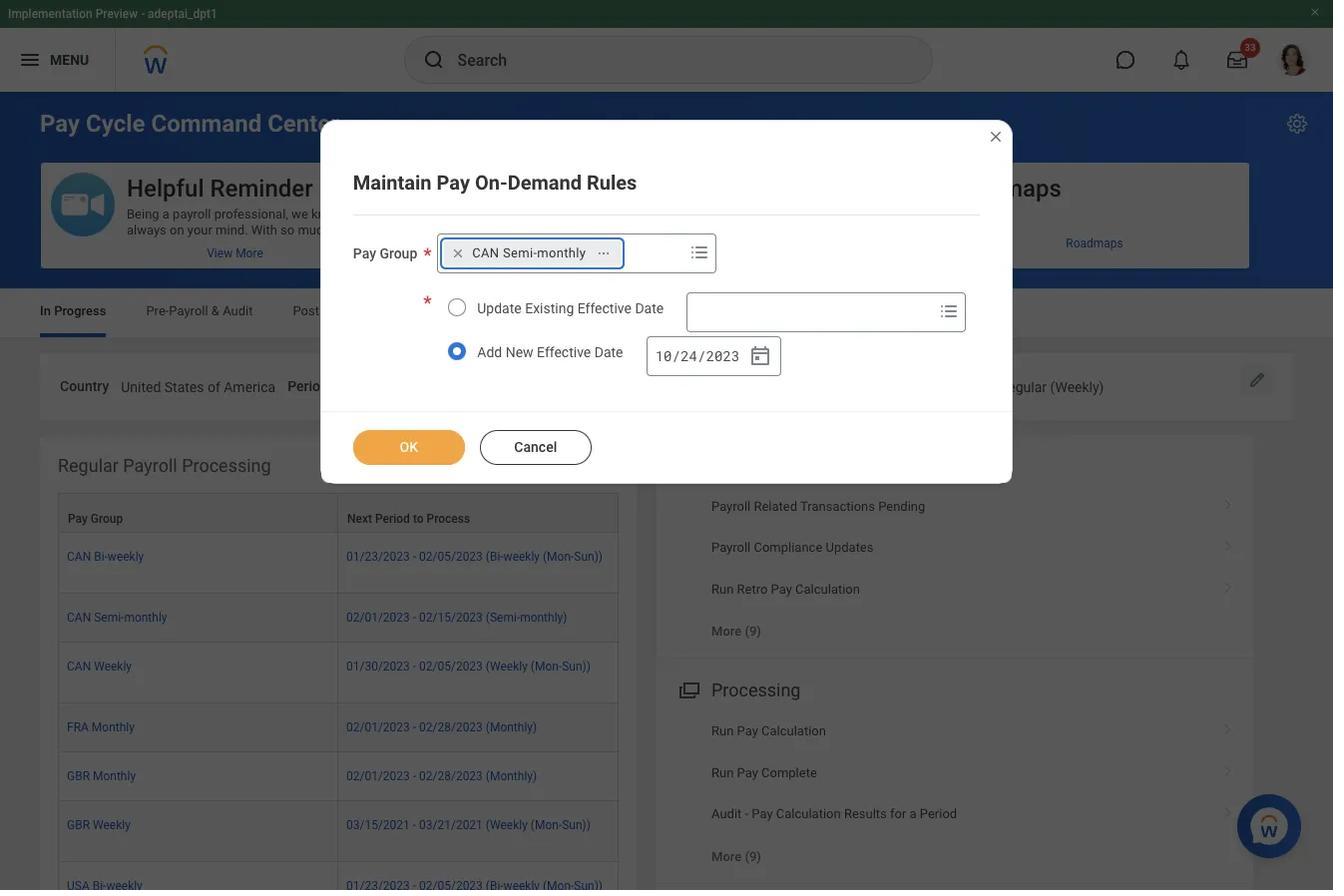 Task type: vqa. For each thing, say whether or not it's contained in the screenshot.
Demand
yes



Task type: describe. For each thing, give the bounding box(es) containing it.
can semi-monthly for "can semi-monthly" link
[[67, 611, 167, 625]]

02/05/2023 for (bi-
[[419, 550, 483, 564]]

compliance
[[639, 207, 706, 222]]

- for gbr weekly
[[413, 819, 416, 833]]

can semi-monthly, press delete to clear value. option
[[444, 242, 621, 265]]

0 vertical spatial payroll compliance updates link
[[451, 239, 839, 269]]

audit inside the audit - pay calculation results for a period link
[[712, 807, 742, 822]]

updates up 'add new effective date'
[[543, 303, 591, 318]]

helpful reminder button
[[41, 163, 429, 268]]

pay left update
[[446, 303, 468, 318]]

pay left cycle
[[40, 110, 80, 138]]

menu group image
[[675, 676, 702, 703]]

- for fra monthly
[[413, 721, 416, 735]]

weekly inside 01/23/2023 - 02/05/2023  (bi-weekly (mon-sun)) link
[[504, 550, 540, 564]]

demand
[[508, 171, 582, 195]]

1 vertical spatial payroll compliance updates link
[[657, 527, 1254, 569]]

pay group inside "maintain pay on-demand rules" dialog
[[353, 246, 417, 262]]

helpful reminder
[[127, 175, 313, 203]]

below!
[[700, 223, 737, 238]]

run for run retro pay calculation
[[712, 582, 734, 596]]

semi- for "can semi-monthly" link
[[94, 611, 124, 625]]

payroll related transactions pending link
[[657, 486, 1254, 527]]

center
[[268, 110, 339, 138]]

run pay complete
[[712, 765, 817, 780]]

03/15/2021
[[346, 819, 410, 833]]

close environment banner image
[[1309, 6, 1321, 18]]

02/01/2023 for can semi-monthly
[[346, 611, 410, 625]]

payroll down by
[[570, 246, 607, 260]]

updates inside list
[[826, 540, 874, 555]]

pay cycle command center
[[40, 110, 339, 138]]

row containing can bi-weekly
[[58, 533, 619, 594]]

monthly for can semi-monthly element
[[537, 246, 586, 261]]

(semi-
[[486, 611, 520, 625]]

weekly for gbr weekly
[[93, 819, 131, 833]]

pay right 'and/or' on the top right
[[796, 378, 819, 394]]

can semi-monthly link
[[67, 607, 167, 625]]

group inside pay group popup button
[[91, 512, 123, 526]]

monthly for gbr monthly
[[93, 770, 136, 784]]

pay down 10
[[648, 378, 671, 394]]

(monthly) for gbr monthly
[[486, 770, 537, 784]]

gbr monthly
[[67, 770, 136, 784]]

calendar image
[[748, 344, 772, 368]]

sun)) for 01/30/2023 - 02/05/2023  (weekly (mon-sun))
[[562, 660, 591, 674]]

always
[[783, 207, 823, 222]]

bi-
[[94, 550, 108, 564]]

notifications large image
[[1172, 50, 1192, 70]]

run retro pay calculation
[[712, 582, 860, 596]]

payroll
[[597, 207, 636, 222]]

united
[[121, 379, 161, 395]]

implementation preview -   adeptai_dpt1 banner
[[0, 0, 1333, 92]]

updates
[[709, 207, 756, 222]]

roadmaps button
[[861, 163, 1250, 238]]

gbr weekly link
[[67, 815, 131, 833]]

reminder
[[210, 175, 313, 203]]

- for can semi-monthly
[[413, 611, 416, 625]]

gbr for gbr monthly
[[67, 770, 90, 784]]

to
[[413, 512, 424, 526]]

prompts image
[[937, 299, 961, 323]]

can weekly
[[67, 660, 132, 674]]

02/28/2023 for fra monthly
[[419, 721, 483, 735]]

01/30/2023
[[346, 660, 410, 674]]

sun)) for 03/15/2021 - 03/21/2021  (weekly (mon-sun))
[[562, 819, 591, 833]]

effective for existing
[[578, 300, 632, 316]]

prompts image
[[688, 241, 712, 264]]

group inside "maintain pay on-demand rules" dialog
[[646, 336, 781, 376]]

2 horizontal spatial group
[[823, 378, 860, 394]]

chevron right image for audit - pay calculation results for a period
[[1216, 800, 1242, 820]]

audit for pre-payroll & audit
[[223, 303, 253, 318]]

helpful
[[127, 175, 204, 203]]

clicking
[[608, 223, 652, 238]]

roadmaps inside 'button'
[[947, 175, 1062, 203]]

for
[[890, 807, 907, 822]]

fra
[[67, 721, 89, 735]]

ok
[[400, 439, 418, 455]]

results
[[844, 807, 887, 822]]

row containing pay group
[[58, 493, 619, 533]]

1 vertical spatial calculation
[[762, 724, 826, 739]]

run pay calculation link
[[657, 711, 1254, 752]]

1 vertical spatial regular
[[58, 455, 119, 476]]

pre-
[[146, 303, 169, 318]]

chevron right image for payroll related transactions pending
[[1216, 492, 1242, 512]]

monthly for "can semi-monthly" link
[[124, 611, 167, 625]]

02/01/2023 - 02/15/2023  (semi-monthly) link
[[346, 607, 567, 625]]

the latest payroll compliance updates can always be found by clicking the link below!
[[537, 207, 823, 238]]

- for can weekly
[[413, 660, 416, 674]]

pay inside pay group popup button
[[68, 512, 88, 526]]

can semi-monthly for can semi-monthly element
[[472, 246, 586, 261]]

pay inside "run retro pay calculation" link
[[771, 582, 792, 596]]

pay run groups and/or pay group details element
[[919, 366, 1104, 403]]

(weekly for 03/21/2021
[[486, 819, 528, 833]]

america
[[224, 379, 276, 395]]

row containing can semi-monthly
[[58, 594, 619, 643]]

payroll up united states of america text box
[[169, 303, 208, 318]]

usa
[[919, 379, 945, 395]]

03/21/2021
[[419, 819, 483, 833]]

run retro pay calculation link
[[657, 569, 1254, 610]]

adeptai_dpt1
[[148, 7, 217, 21]]

date for add new effective date
[[595, 344, 623, 360]]

payroll inside payroll related transactions pending link
[[712, 499, 751, 514]]

calculation for complete
[[776, 807, 841, 822]]

main content containing pay cycle command center
[[0, 92, 1333, 890]]

latest
[[562, 207, 594, 222]]

0 vertical spatial payroll compliance updates
[[537, 175, 839, 203]]

(weekly for 02/05/2023
[[486, 660, 528, 674]]

calculation for updates
[[796, 582, 860, 596]]

02/01/2023 for fra monthly
[[346, 721, 410, 735]]

post payroll & audit
[[293, 303, 406, 318]]

period inside popup button
[[375, 512, 410, 526]]

row containing fra monthly
[[58, 704, 619, 753]]

command
[[151, 110, 262, 138]]

rules
[[587, 171, 637, 195]]

preview
[[95, 7, 138, 21]]

0 vertical spatial sun))
[[574, 550, 603, 564]]

payroll right post
[[323, 303, 362, 318]]

related actions image
[[597, 246, 611, 260]]

maintain
[[353, 171, 432, 195]]

8 row from the top
[[58, 863, 619, 890]]

& for post payroll & audit
[[365, 303, 373, 318]]

USA Weekly: Regular (Weekly) text field
[[919, 367, 1104, 402]]

profile logan mcneil element
[[1266, 38, 1321, 82]]

country
[[60, 378, 109, 394]]

01/23/2023
[[346, 550, 410, 564]]

pay up post payroll & audit
[[353, 246, 376, 262]]

setup
[[730, 303, 763, 318]]

pay inside run pay calculation link
[[737, 724, 758, 739]]

cycle
[[86, 110, 145, 138]]

effective for new
[[537, 344, 591, 360]]

01/23/2023 - 02/05/2023  (bi-weekly (mon-sun))
[[346, 550, 603, 564]]

02/01/2023 - 02/28/2023  (monthly) for gbr monthly
[[346, 770, 537, 784]]

a
[[910, 807, 917, 822]]

(mon- inside 01/23/2023 - 02/05/2023  (bi-weekly (mon-sun)) link
[[543, 550, 574, 564]]

in progress
[[40, 303, 106, 318]]

10
[[655, 346, 672, 365]]

fra monthly
[[67, 721, 135, 735]]

compliance up compliance
[[616, 175, 744, 203]]

can for 01/30/2023
[[67, 660, 91, 674]]

existing
[[525, 300, 574, 316]]

next
[[347, 512, 372, 526]]

edit image
[[1248, 370, 1268, 390]]

- inside banner
[[141, 7, 145, 21]]

link
[[676, 223, 696, 238]]

weekly inside 'can bi-weekly' link
[[108, 550, 144, 564]]

gbr for gbr weekly
[[67, 819, 90, 833]]

administration
[[631, 303, 715, 318]]

progress
[[54, 303, 106, 318]]

1 vertical spatial payroll compliance updates
[[570, 246, 720, 260]]

retro
[[737, 582, 768, 596]]

02/01/2023 - 02/28/2023  (monthly) link for fra monthly
[[346, 717, 537, 735]]

on-
[[475, 171, 508, 195]]

payroll up retro at bottom right
[[712, 540, 751, 555]]

cancel
[[514, 439, 557, 455]]

periods element
[[347, 366, 636, 403]]

compliance down clicking
[[610, 246, 673, 260]]

- for can bi-weekly
[[413, 550, 416, 564]]

0 vertical spatial processing
[[182, 455, 271, 476]]

01/23/2023 - 02/05/2023  (bi-weekly (mon-sun)) link
[[346, 546, 603, 564]]



Task type: locate. For each thing, give the bounding box(es) containing it.
(mon- down monthly)
[[531, 660, 562, 674]]

(mon- for 03/15/2021 - 03/21/2021  (weekly (mon-sun))
[[531, 819, 562, 833]]

payroll compliance updates link down clicking
[[451, 239, 839, 269]]

0 vertical spatial monthly
[[92, 721, 135, 735]]

(mon- right "03/21/2021"
[[531, 819, 562, 833]]

Search field
[[688, 294, 933, 330]]

- up "03/15/2021 - 03/21/2021  (weekly (mon-sun))" link
[[413, 770, 416, 784]]

1 02/01/2023 from the top
[[346, 611, 410, 625]]

group
[[646, 336, 781, 376]]

1 vertical spatial roadmaps
[[1066, 236, 1124, 250]]

audit for post payroll & audit
[[376, 303, 406, 318]]

0 vertical spatial period
[[375, 512, 410, 526]]

0 horizontal spatial roadmaps
[[947, 175, 1062, 203]]

process
[[427, 512, 470, 526]]

0 horizontal spatial processing
[[182, 455, 271, 476]]

payroll left the related
[[712, 499, 751, 514]]

compliance up run retro pay calculation
[[754, 540, 823, 555]]

0 horizontal spatial can semi-monthly
[[67, 611, 167, 625]]

weekly up "can semi-monthly" link
[[108, 550, 144, 564]]

3 & from the left
[[718, 303, 726, 318]]

row containing gbr weekly
[[58, 802, 619, 863]]

1 vertical spatial 02/05/2023
[[419, 660, 483, 674]]

weekly down "next period to process" popup button at the left bottom
[[504, 550, 540, 564]]

1 horizontal spatial monthly
[[537, 246, 586, 261]]

gbr monthly link
[[67, 766, 136, 784]]

- for gbr monthly
[[413, 770, 416, 784]]

& right post
[[365, 303, 373, 318]]

(mon- for 01/30/2023 - 02/05/2023  (weekly (mon-sun))
[[531, 660, 562, 674]]

periods
[[288, 378, 335, 394]]

- inside list
[[745, 807, 749, 822]]

0 horizontal spatial period
[[375, 512, 410, 526]]

1 02/01/2023 - 02/28/2023  (monthly) from the top
[[346, 721, 537, 735]]

1 weekly from the left
[[108, 550, 144, 564]]

gbr down gbr monthly
[[67, 819, 90, 833]]

0 vertical spatial calculation
[[796, 582, 860, 596]]

2 chevron right image from the top
[[1216, 533, 1242, 553]]

(mon- up monthly)
[[543, 550, 574, 564]]

1 (monthly) from the top
[[486, 721, 537, 735]]

calculation down complete
[[776, 807, 841, 822]]

chevron right image for payroll compliance updates
[[1216, 533, 1242, 553]]

1 / from the left
[[672, 346, 681, 365]]

effective
[[578, 300, 632, 316], [537, 344, 591, 360]]

(weekly
[[486, 660, 528, 674], [486, 819, 528, 833]]

close view compensation review calculation table image
[[988, 129, 1004, 145]]

1 vertical spatial (monthly)
[[486, 770, 537, 784]]

can semi-monthly
[[472, 246, 586, 261], [67, 611, 167, 625]]

0 horizontal spatial semi-
[[94, 611, 124, 625]]

group containing 10
[[646, 336, 781, 376]]

1 vertical spatial monthly
[[93, 770, 136, 784]]

group
[[380, 246, 417, 262], [823, 378, 860, 394], [91, 512, 123, 526]]

2 list from the top
[[657, 711, 1254, 877]]

3 02/01/2023 from the top
[[346, 770, 410, 784]]

can up fra
[[67, 660, 91, 674]]

6 row from the top
[[58, 753, 619, 802]]

01/30/2023 - 02/05/2023  (weekly (mon-sun)) link
[[346, 656, 591, 674]]

payroll compliance updates link
[[451, 239, 839, 269], [657, 527, 1254, 569]]

payroll up pay group popup button
[[123, 455, 177, 476]]

next period to process button
[[338, 494, 618, 532]]

chevron right image inside payroll related transactions pending link
[[1216, 492, 1242, 512]]

gbr down fra
[[67, 770, 90, 784]]

date
[[635, 300, 664, 316], [595, 344, 623, 360]]

effective down update existing effective date
[[537, 344, 591, 360]]

1 gbr from the top
[[67, 770, 90, 784]]

updates down transactions
[[826, 540, 874, 555]]

1 vertical spatial sun))
[[562, 660, 591, 674]]

1 horizontal spatial semi-
[[503, 246, 537, 261]]

can bi-weekly
[[67, 550, 144, 564]]

date up 10
[[635, 300, 664, 316]]

1 vertical spatial processing
[[712, 680, 801, 701]]

2 gbr from the top
[[67, 819, 90, 833]]

0 horizontal spatial audit
[[223, 303, 253, 318]]

0 vertical spatial (weekly
[[486, 660, 528, 674]]

0 horizontal spatial pay group
[[68, 512, 123, 526]]

calculation
[[796, 582, 860, 596], [762, 724, 826, 739], [776, 807, 841, 822]]

pay compliance updates
[[446, 303, 591, 318]]

2 weekly from the left
[[504, 550, 540, 564]]

1 vertical spatial 02/01/2023
[[346, 721, 410, 735]]

03/15/2021 - 03/21/2021  (weekly (mon-sun)) link
[[346, 815, 591, 833]]

02/01/2023
[[346, 611, 410, 625], [346, 721, 410, 735], [346, 770, 410, 784]]

pay left complete
[[737, 765, 758, 780]]

pay inside the audit - pay calculation results for a period link
[[752, 807, 773, 822]]

0 vertical spatial pay group
[[353, 246, 417, 262]]

pay down run pay complete
[[752, 807, 773, 822]]

2 (weekly from the top
[[486, 819, 528, 833]]

gbr weekly
[[67, 819, 131, 833]]

monthly
[[92, 721, 135, 735], [93, 770, 136, 784]]

monthly inside 'link'
[[93, 770, 136, 784]]

02/01/2023 for gbr monthly
[[346, 770, 410, 784]]

1 horizontal spatial roadmaps
[[1066, 236, 1124, 250]]

monthly inside regular payroll processing element
[[124, 611, 167, 625]]

run pay calculation
[[712, 724, 826, 739]]

0 vertical spatial list
[[657, 486, 1254, 652]]

1 row from the top
[[58, 493, 619, 533]]

ok button
[[353, 430, 465, 465]]

chevron right image inside "run retro pay calculation" link
[[1216, 575, 1242, 594]]

10 / 24 / 2023
[[655, 346, 740, 365]]

related
[[754, 499, 798, 514]]

weekly inside gbr weekly link
[[93, 819, 131, 833]]

02/01/2023 - 02/28/2023  (monthly) link up "03/21/2021"
[[346, 766, 537, 784]]

can for 02/01/2023
[[67, 611, 91, 625]]

- right preview
[[141, 7, 145, 21]]

2 02/05/2023 from the top
[[419, 660, 483, 674]]

1 vertical spatial (mon-
[[531, 660, 562, 674]]

&
[[211, 303, 220, 318], [365, 303, 373, 318], [718, 303, 726, 318]]

row containing can weekly
[[58, 643, 619, 704]]

date left 10
[[595, 344, 623, 360]]

payroll compliance updates down clicking
[[570, 246, 720, 260]]

1 02/01/2023 - 02/28/2023  (monthly) link from the top
[[346, 717, 537, 735]]

1 horizontal spatial pay group
[[353, 246, 417, 262]]

maintain pay on-demand rules
[[353, 171, 637, 195]]

period left to
[[375, 512, 410, 526]]

3 chevron right image from the top
[[1216, 575, 1242, 594]]

01/30/2023 - 02/05/2023  (weekly (mon-sun))
[[346, 660, 591, 674]]

can for 01/23/2023
[[67, 550, 91, 564]]

1 horizontal spatial regular
[[1000, 379, 1047, 395]]

1 list from the top
[[657, 486, 1254, 652]]

0 vertical spatial (mon-
[[543, 550, 574, 564]]

pay group inside popup button
[[68, 512, 123, 526]]

1 horizontal spatial weekly
[[504, 550, 540, 564]]

tab list containing in progress
[[20, 289, 1313, 337]]

regular down country
[[58, 455, 119, 476]]

2 / from the left
[[698, 346, 706, 365]]

compliance inside list
[[754, 540, 823, 555]]

02/01/2023 down 01/30/2023
[[346, 721, 410, 735]]

1 vertical spatial list
[[657, 711, 1254, 877]]

0 horizontal spatial group
[[91, 512, 123, 526]]

can up can weekly link
[[67, 611, 91, 625]]

4 row from the top
[[58, 643, 619, 704]]

1 horizontal spatial group
[[380, 246, 417, 262]]

0 horizontal spatial date
[[595, 344, 623, 360]]

group left x small icon
[[380, 246, 417, 262]]

1 vertical spatial pay group
[[68, 512, 123, 526]]

can semi-monthly down 'be'
[[472, 246, 586, 261]]

0 vertical spatial roadmaps
[[947, 175, 1062, 203]]

weekly:
[[949, 379, 996, 395]]

regular right 'weekly:'
[[1000, 379, 1047, 395]]

chevron right image for run pay calculation
[[1216, 717, 1242, 737]]

semi- inside option
[[503, 246, 537, 261]]

- left 02/15/2023
[[413, 611, 416, 625]]

03/15/2021 - 03/21/2021  (weekly (mon-sun))
[[346, 819, 591, 833]]

2 02/01/2023 from the top
[[346, 721, 410, 735]]

run for run pay calculation
[[712, 724, 734, 739]]

4 chevron right image from the top
[[1216, 717, 1242, 737]]

payroll up latest
[[537, 175, 610, 203]]

pay group up post payroll & audit
[[353, 246, 417, 262]]

run pay complete link
[[657, 752, 1254, 794]]

2 vertical spatial 02/01/2023
[[346, 770, 410, 784]]

payroll
[[537, 175, 610, 203], [570, 246, 607, 260], [169, 303, 208, 318], [323, 303, 362, 318], [123, 455, 177, 476], [712, 499, 751, 514], [712, 540, 751, 555]]

be
[[537, 223, 551, 238]]

02/01/2023 - 02/28/2023  (monthly) link down 01/30/2023 - 02/05/2023  (weekly (mon-sun))
[[346, 717, 537, 735]]

1 vertical spatial 02/01/2023 - 02/28/2023  (monthly) link
[[346, 766, 537, 784]]

pay group up 'can bi-weekly' link
[[68, 512, 123, 526]]

& left setup
[[718, 303, 726, 318]]

02/01/2023 - 02/28/2023  (monthly) link for gbr monthly
[[346, 766, 537, 784]]

- right 01/30/2023
[[413, 660, 416, 674]]

chevron right image inside the audit - pay calculation results for a period link
[[1216, 800, 1242, 820]]

regular payroll processing element
[[40, 436, 637, 890]]

1 02/05/2023 from the top
[[419, 550, 483, 564]]

2 horizontal spatial audit
[[712, 807, 742, 822]]

0 horizontal spatial regular
[[58, 455, 119, 476]]

chevron right image
[[1216, 758, 1242, 778]]

run down the 24
[[675, 378, 699, 394]]

3 row from the top
[[58, 594, 619, 643]]

1 horizontal spatial /
[[698, 346, 706, 365]]

cancel button
[[480, 430, 592, 465]]

can semi-monthly element
[[472, 245, 586, 262]]

1 vertical spatial 02/01/2023 - 02/28/2023  (monthly)
[[346, 770, 537, 784]]

payroll compliance updates
[[537, 175, 839, 203], [570, 246, 720, 260], [712, 540, 874, 555]]

2 02/28/2023 from the top
[[419, 770, 483, 784]]

configure this page image
[[1286, 112, 1309, 136]]

0 vertical spatial 02/28/2023
[[419, 721, 483, 735]]

None text field
[[347, 367, 636, 402]]

audit down run pay complete
[[712, 807, 742, 822]]

group up 'can bi-weekly' link
[[91, 512, 123, 526]]

02/28/2023 up "03/21/2021"
[[419, 770, 483, 784]]

can
[[472, 246, 499, 261], [67, 550, 91, 564], [67, 611, 91, 625], [67, 660, 91, 674]]

0 vertical spatial 02/01/2023
[[346, 611, 410, 625]]

1 02/28/2023 from the top
[[419, 721, 483, 735]]

1 vertical spatial group
[[823, 378, 860, 394]]

roadmaps link
[[861, 228, 1250, 258]]

administration & setup
[[631, 303, 763, 318]]

24
[[681, 346, 698, 365]]

0 vertical spatial effective
[[578, 300, 632, 316]]

payroll compliance updates up run retro pay calculation
[[712, 540, 874, 555]]

semi- inside regular payroll processing element
[[94, 611, 124, 625]]

1 horizontal spatial &
[[365, 303, 373, 318]]

1 vertical spatial monthly
[[124, 611, 167, 625]]

payroll compliance updates link down pending
[[657, 527, 1254, 569]]

list
[[657, 486, 1254, 652], [657, 711, 1254, 877]]

compliance up new
[[471, 303, 540, 318]]

0 vertical spatial (monthly)
[[486, 721, 537, 735]]

- down run pay complete
[[745, 807, 749, 822]]

the
[[655, 223, 673, 238]]

0 vertical spatial regular
[[1000, 379, 1047, 395]]

1 vertical spatial can semi-monthly
[[67, 611, 167, 625]]

/
[[672, 346, 681, 365], [698, 346, 706, 365]]

processing
[[182, 455, 271, 476], [712, 680, 801, 701]]

- down 01/30/2023 - 02/05/2023  (weekly (mon-sun))
[[413, 721, 416, 735]]

United States of America text field
[[121, 367, 276, 402]]

list containing run pay calculation
[[657, 711, 1254, 877]]

1 vertical spatial effective
[[537, 344, 591, 360]]

calculation right retro at bottom right
[[796, 582, 860, 596]]

2 vertical spatial sun))
[[562, 819, 591, 833]]

can bi-weekly link
[[67, 546, 144, 564]]

date for update existing effective date
[[635, 300, 664, 316]]

country element
[[121, 366, 276, 403]]

semi- up can weekly link
[[94, 611, 124, 625]]

weekly
[[108, 550, 144, 564], [504, 550, 540, 564]]

can inside option
[[472, 246, 499, 261]]

maintain pay on-demand rules dialog
[[320, 120, 1013, 484]]

1 horizontal spatial period
[[920, 807, 957, 822]]

updates down link
[[676, 246, 720, 260]]

main content
[[0, 92, 1333, 890]]

semi- for can semi-monthly element
[[503, 246, 537, 261]]

weekly down "can semi-monthly" link
[[94, 660, 132, 674]]

02/15/2023
[[419, 611, 483, 625]]

pay inside "run pay complete" link
[[737, 765, 758, 780]]

1 & from the left
[[211, 303, 220, 318]]

1 vertical spatial 02/28/2023
[[419, 770, 483, 784]]

0 vertical spatial weekly
[[94, 660, 132, 674]]

audit - pay calculation results for a period link
[[657, 794, 1254, 835]]

the
[[537, 207, 559, 222]]

0 vertical spatial 02/01/2023 - 02/28/2023  (monthly) link
[[346, 717, 537, 735]]

2 vertical spatial (mon-
[[531, 819, 562, 833]]

audit left post
[[223, 303, 253, 318]]

can left bi-
[[67, 550, 91, 564]]

calculation up complete
[[762, 724, 826, 739]]

02/01/2023 - 02/28/2023  (monthly) up "03/21/2021"
[[346, 770, 537, 784]]

audit right post
[[376, 303, 406, 318]]

5 chevron right image from the top
[[1216, 800, 1242, 820]]

1 horizontal spatial date
[[635, 300, 664, 316]]

semi-
[[503, 246, 537, 261], [94, 611, 124, 625]]

in
[[40, 303, 51, 318]]

regular inside text box
[[1000, 379, 1047, 395]]

can semi-monthly inside option
[[472, 246, 586, 261]]

02/01/2023 - 02/28/2023  (monthly) down 01/30/2023 - 02/05/2023  (weekly (mon-sun))
[[346, 721, 537, 735]]

effective right existing
[[578, 300, 632, 316]]

gbr inside 'link'
[[67, 770, 90, 784]]

x small image
[[448, 244, 468, 263]]

found
[[554, 223, 588, 238]]

run
[[675, 378, 699, 394], [712, 582, 734, 596], [712, 724, 734, 739], [712, 765, 734, 780]]

implementation preview -   adeptai_dpt1
[[8, 7, 217, 21]]

regular payroll processing
[[58, 455, 271, 476]]

weekly inside can weekly link
[[94, 660, 132, 674]]

sun))
[[574, 550, 603, 564], [562, 660, 591, 674], [562, 819, 591, 833]]

inbox large image
[[1228, 50, 1248, 70]]

group inside "maintain pay on-demand rules" dialog
[[380, 246, 417, 262]]

compliance
[[616, 175, 744, 203], [610, 246, 673, 260], [471, 303, 540, 318], [754, 540, 823, 555]]

complete
[[762, 765, 817, 780]]

period right a on the right bottom of the page
[[920, 807, 957, 822]]

run up run pay complete
[[712, 724, 734, 739]]

pay
[[40, 110, 80, 138], [437, 171, 470, 195], [353, 246, 376, 262], [446, 303, 468, 318], [648, 378, 671, 394], [796, 378, 819, 394], [68, 512, 88, 526], [771, 582, 792, 596], [737, 724, 758, 739], [737, 765, 758, 780], [752, 807, 773, 822]]

pay group
[[353, 246, 417, 262], [68, 512, 123, 526]]

monthly right fra
[[92, 721, 135, 735]]

updates up always
[[750, 175, 839, 203]]

/ right the 24
[[698, 346, 706, 365]]

0 horizontal spatial &
[[211, 303, 220, 318]]

pay up 'can bi-weekly' link
[[68, 512, 88, 526]]

gbr
[[67, 770, 90, 784], [67, 819, 90, 833]]

group left "details"
[[823, 378, 860, 394]]

02/28/2023 for gbr monthly
[[419, 770, 483, 784]]

5 row from the top
[[58, 704, 619, 753]]

chevron right image inside run pay calculation link
[[1216, 717, 1242, 737]]

0 horizontal spatial /
[[672, 346, 681, 365]]

run for run pay complete
[[712, 765, 734, 780]]

next period to process
[[347, 512, 470, 526]]

0 vertical spatial monthly
[[537, 246, 586, 261]]

1 horizontal spatial processing
[[712, 680, 801, 701]]

pay up run pay complete
[[737, 724, 758, 739]]

monthly inside option
[[537, 246, 586, 261]]

02/05/2023 down 02/15/2023
[[419, 660, 483, 674]]

transactions
[[800, 499, 875, 514]]

weekly down gbr monthly
[[93, 819, 131, 833]]

(weekly down (semi-
[[486, 660, 528, 674]]

1 vertical spatial date
[[595, 344, 623, 360]]

(monthly) down 01/30/2023 - 02/05/2023  (weekly (mon-sun))
[[486, 721, 537, 735]]

tab list
[[20, 289, 1313, 337]]

2 vertical spatial payroll compliance updates
[[712, 540, 874, 555]]

7 row from the top
[[58, 802, 619, 863]]

0 vertical spatial 02/01/2023 - 02/28/2023  (monthly)
[[346, 721, 537, 735]]

united states of america
[[121, 379, 276, 395]]

details
[[864, 378, 907, 394]]

groups
[[702, 378, 747, 394]]

1 vertical spatial (weekly
[[486, 819, 528, 833]]

2 vertical spatial group
[[91, 512, 123, 526]]

can right x small icon
[[472, 246, 499, 261]]

semi- down 'be'
[[503, 246, 537, 261]]

of
[[208, 379, 220, 395]]

1 horizontal spatial can semi-monthly
[[472, 246, 586, 261]]

02/01/2023 up 03/15/2021
[[346, 770, 410, 784]]

new
[[506, 344, 534, 360]]

2 row from the top
[[58, 533, 619, 594]]

02/05/2023 for (weekly
[[419, 660, 483, 674]]

pay run groups and/or pay group details
[[648, 378, 907, 394]]

1 vertical spatial weekly
[[93, 819, 131, 833]]

- right 01/23/2023
[[413, 550, 416, 564]]

period
[[375, 512, 410, 526], [920, 807, 957, 822]]

1 vertical spatial semi-
[[94, 611, 124, 625]]

1 vertical spatial gbr
[[67, 819, 90, 833]]

2 (monthly) from the top
[[486, 770, 537, 784]]

update
[[477, 300, 522, 316]]

& right "pre-"
[[211, 303, 220, 318]]

pay left the on-
[[437, 171, 470, 195]]

02/01/2023 - 02/28/2023  (monthly) for fra monthly
[[346, 721, 537, 735]]

2 02/01/2023 - 02/28/2023  (monthly) from the top
[[346, 770, 537, 784]]

row containing gbr monthly
[[58, 753, 619, 802]]

0 horizontal spatial monthly
[[124, 611, 167, 625]]

run down run pay calculation
[[712, 765, 734, 780]]

2 vertical spatial calculation
[[776, 807, 841, 822]]

row
[[58, 493, 619, 533], [58, 533, 619, 594], [58, 594, 619, 643], [58, 643, 619, 704], [58, 704, 619, 753], [58, 753, 619, 802], [58, 802, 619, 863], [58, 863, 619, 890]]

monthly for fra monthly
[[92, 721, 135, 735]]

(monthly) for fra monthly
[[486, 721, 537, 735]]

0 vertical spatial can semi-monthly
[[472, 246, 586, 261]]

(mon- inside the 01/30/2023 - 02/05/2023  (weekly (mon-sun)) link
[[531, 660, 562, 674]]

chevron right image
[[1216, 492, 1242, 512], [1216, 533, 1242, 553], [1216, 575, 1242, 594], [1216, 717, 1242, 737], [1216, 800, 1242, 820]]

processing up pay group popup button
[[182, 455, 271, 476]]

1 (weekly from the top
[[486, 660, 528, 674]]

02/28/2023 down 01/30/2023 - 02/05/2023  (weekly (mon-sun))
[[419, 721, 483, 735]]

0 vertical spatial gbr
[[67, 770, 90, 784]]

chevron right image for run retro pay calculation
[[1216, 575, 1242, 594]]

02/05/2023 inside the 01/30/2023 - 02/05/2023  (weekly (mon-sun)) link
[[419, 660, 483, 674]]

can weekly link
[[67, 656, 132, 674]]

(weekly right "03/21/2021"
[[486, 819, 528, 833]]

0 horizontal spatial weekly
[[108, 550, 144, 564]]

/ right 10
[[672, 346, 681, 365]]

search image
[[422, 48, 446, 72]]

weekly for can weekly
[[94, 660, 132, 674]]

can semi-monthly up can weekly link
[[67, 611, 167, 625]]

1 horizontal spatial audit
[[376, 303, 406, 318]]

0 vertical spatial semi-
[[503, 246, 537, 261]]

usa weekly: regular (weekly)
[[919, 379, 1104, 395]]

02/05/2023 inside 01/23/2023 - 02/05/2023  (bi-weekly (mon-sun)) link
[[419, 550, 483, 564]]

(monthly) up "03/15/2021 - 03/21/2021  (weekly (mon-sun))" link
[[486, 770, 537, 784]]

(mon- inside "03/15/2021 - 03/21/2021  (weekly (mon-sun))" link
[[531, 819, 562, 833]]

pay group button
[[59, 494, 337, 532]]

processing up run pay calculation
[[712, 680, 801, 701]]

run left retro at bottom right
[[712, 582, 734, 596]]

monthly down found
[[537, 246, 586, 261]]

audit - pay calculation results for a period
[[712, 807, 957, 822]]

0 vertical spatial 02/05/2023
[[419, 550, 483, 564]]

2 & from the left
[[365, 303, 373, 318]]

list containing payroll related transactions pending
[[657, 486, 1254, 652]]

0 vertical spatial group
[[380, 246, 417, 262]]

monthly up can weekly link
[[124, 611, 167, 625]]

by
[[591, 223, 604, 238]]

can semi-monthly inside regular payroll processing element
[[67, 611, 167, 625]]

roadmaps inside 'link'
[[1066, 236, 1124, 250]]

& for pre-payroll & audit
[[211, 303, 220, 318]]

02/01/2023 - 02/15/2023  (semi-monthly)
[[346, 611, 567, 625]]

payroll inside regular payroll processing element
[[123, 455, 177, 476]]

2 horizontal spatial &
[[718, 303, 726, 318]]

2 02/01/2023 - 02/28/2023  (monthly) link from the top
[[346, 766, 537, 784]]

0 vertical spatial date
[[635, 300, 664, 316]]

02/05/2023 down process
[[419, 550, 483, 564]]

-
[[141, 7, 145, 21], [413, 550, 416, 564], [413, 611, 416, 625], [413, 660, 416, 674], [413, 721, 416, 735], [413, 770, 416, 784], [745, 807, 749, 822], [413, 819, 416, 833]]

payroll compliance updates up compliance
[[537, 175, 839, 203]]

update existing effective date
[[477, 300, 664, 316]]

- right 03/15/2021
[[413, 819, 416, 833]]

1 vertical spatial period
[[920, 807, 957, 822]]

1 chevron right image from the top
[[1216, 492, 1242, 512]]



